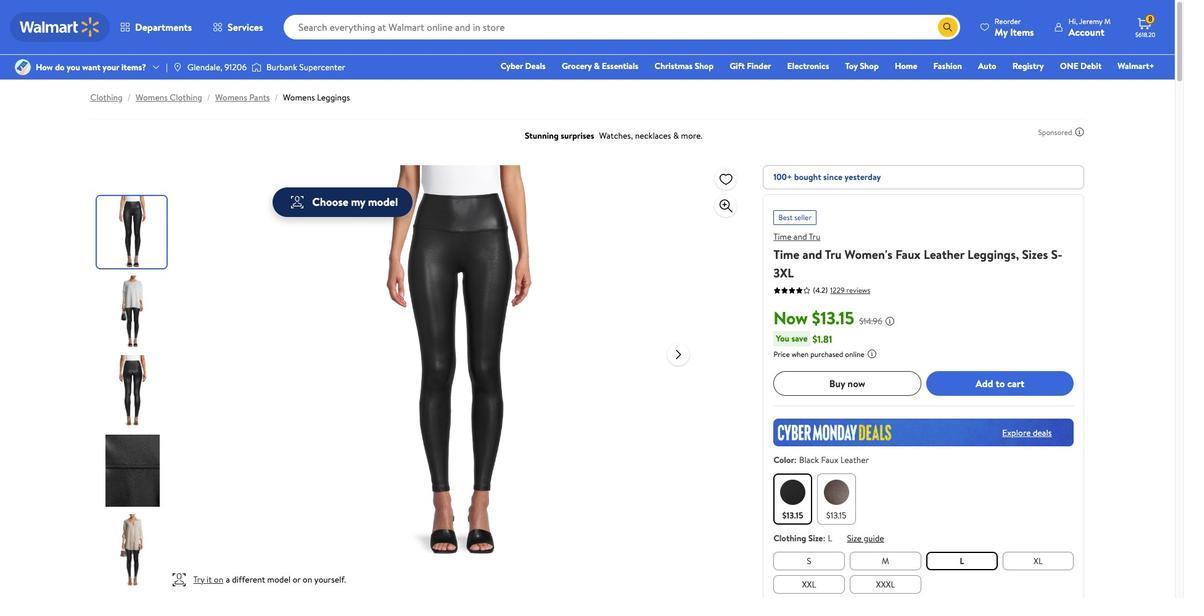 Task type: vqa. For each thing, say whether or not it's contained in the screenshot.
Philips
no



Task type: locate. For each thing, give the bounding box(es) containing it.
cart
[[1007, 377, 1025, 390]]

: up s button
[[823, 532, 826, 545]]

0 vertical spatial time
[[774, 231, 792, 243]]

try it on a different model or on yourself.
[[193, 574, 346, 586]]

1 horizontal spatial $13.15 button
[[817, 474, 856, 525]]

auto link
[[973, 59, 1002, 73]]

gift finder link
[[724, 59, 777, 73]]

on left a
[[214, 574, 223, 586]]

1 vertical spatial :
[[823, 532, 826, 545]]

 image for glendale, 91206
[[173, 62, 182, 72]]

model right my
[[368, 194, 398, 210]]

0 vertical spatial faux
[[896, 246, 921, 263]]

1 vertical spatial model
[[267, 574, 291, 586]]

black
[[799, 454, 819, 466]]

you
[[67, 61, 80, 73]]

burbank
[[267, 61, 297, 73]]

/
[[128, 91, 131, 104], [207, 91, 210, 104], [275, 91, 278, 104]]

 image left how
[[15, 59, 31, 75]]

xl
[[1034, 555, 1043, 568]]

 image
[[252, 61, 262, 73]]

1 shop from the left
[[695, 60, 714, 72]]

now
[[774, 306, 808, 330]]

one debit
[[1060, 60, 1102, 72]]

shop for christmas shop
[[695, 60, 714, 72]]

best
[[779, 212, 793, 223]]

2 horizontal spatial /
[[275, 91, 278, 104]]

1 horizontal spatial  image
[[173, 62, 182, 72]]

model inside choose my model button
[[368, 194, 398, 210]]

grocery & essentials
[[562, 60, 639, 72]]

1 horizontal spatial size
[[847, 532, 862, 545]]

and down seller
[[794, 231, 807, 243]]

pants
[[249, 91, 270, 104]]

1 horizontal spatial womens
[[215, 91, 247, 104]]

tru left women's
[[825, 246, 842, 263]]

leggings
[[317, 91, 350, 104]]

home
[[895, 60, 918, 72]]

shop right christmas
[[695, 60, 714, 72]]

: left black
[[794, 454, 797, 466]]

time and tru women's faux leather leggings, sizes s-3xl - image 2 of 10 image
[[97, 276, 169, 348]]

time up 3xl
[[774, 246, 800, 263]]

christmas
[[655, 60, 693, 72]]

zoom image modal image
[[719, 199, 734, 213]]

0 horizontal spatial size
[[808, 532, 823, 545]]

buy now
[[830, 377, 866, 390]]

1 vertical spatial leather
[[841, 454, 869, 466]]

$13.15 button down "color : black faux leather"
[[817, 474, 856, 525]]

and down time and tru link
[[803, 246, 822, 263]]

clothing link
[[90, 91, 123, 104]]

 image right |
[[173, 62, 182, 72]]

tru
[[809, 231, 821, 243], [825, 246, 842, 263]]

&
[[594, 60, 600, 72]]

glendale, 91206
[[187, 61, 247, 73]]

womens left "pants"
[[215, 91, 247, 104]]

finder
[[747, 60, 771, 72]]

walmart+ link
[[1112, 59, 1160, 73]]

m right jeremy
[[1105, 16, 1111, 26]]

m button
[[850, 552, 921, 571]]

faux right women's
[[896, 246, 921, 263]]

0 horizontal spatial m
[[882, 555, 889, 568]]

want
[[82, 61, 101, 73]]

0 vertical spatial tru
[[809, 231, 821, 243]]

size left guide
[[847, 532, 862, 545]]

1 horizontal spatial l
[[960, 555, 964, 568]]

0 horizontal spatial womens
[[136, 91, 168, 104]]

xxxl button
[[850, 576, 921, 594]]

$13.15 button down color
[[774, 474, 812, 525]]

purchased
[[811, 349, 843, 360]]

shop inside "link"
[[860, 60, 879, 72]]

1229
[[830, 285, 845, 295]]

0 horizontal spatial leather
[[841, 454, 869, 466]]

clothing for clothing size : l
[[774, 532, 806, 545]]

1 vertical spatial faux
[[821, 454, 839, 466]]

reorder my items
[[995, 16, 1034, 39]]

buy
[[830, 377, 845, 390]]

 image for how do you want your items?
[[15, 59, 31, 75]]

shop right toy
[[860, 60, 879, 72]]

:
[[794, 454, 797, 466], [823, 532, 826, 545]]

0 horizontal spatial model
[[267, 574, 291, 586]]

8
[[1149, 14, 1153, 24]]

model
[[368, 194, 398, 210], [267, 574, 291, 586]]

christmas shop link
[[649, 59, 719, 73]]

1 / from the left
[[128, 91, 131, 104]]

2 horizontal spatial clothing
[[774, 532, 806, 545]]

price when purchased online
[[774, 349, 865, 360]]

0 vertical spatial m
[[1105, 16, 1111, 26]]

1 horizontal spatial /
[[207, 91, 210, 104]]

0 horizontal spatial faux
[[821, 454, 839, 466]]

model left or
[[267, 574, 291, 586]]

 image
[[15, 59, 31, 75], [173, 62, 182, 72]]

xl button
[[1003, 552, 1074, 571]]

0 vertical spatial model
[[368, 194, 398, 210]]

1 vertical spatial l
[[960, 555, 964, 568]]

grocery & essentials link
[[556, 59, 644, 73]]

services button
[[202, 12, 274, 42]]

0 horizontal spatial tru
[[809, 231, 821, 243]]

2 horizontal spatial womens
[[283, 91, 315, 104]]

hi,
[[1069, 16, 1078, 26]]

0 vertical spatial :
[[794, 454, 797, 466]]

s button
[[774, 552, 845, 571]]

grocery
[[562, 60, 592, 72]]

cyber deals
[[501, 60, 546, 72]]

1 horizontal spatial leather
[[924, 246, 965, 263]]

$13.15 for 2nd $13.15 button from right
[[782, 510, 804, 522]]

bought
[[794, 171, 821, 183]]

womens down burbank supercenter
[[283, 91, 315, 104]]

m
[[1105, 16, 1111, 26], [882, 555, 889, 568]]

womens
[[136, 91, 168, 104], [215, 91, 247, 104], [283, 91, 315, 104]]

1 horizontal spatial tru
[[825, 246, 842, 263]]

clothing up s button
[[774, 532, 806, 545]]

christmas shop
[[655, 60, 714, 72]]

time down the best
[[774, 231, 792, 243]]

buy now button
[[774, 371, 921, 396]]

0 horizontal spatial :
[[794, 454, 797, 466]]

or
[[293, 574, 301, 586]]

/ down glendale,
[[207, 91, 210, 104]]

1 horizontal spatial shop
[[860, 60, 879, 72]]

faux right black
[[821, 454, 839, 466]]

Search search field
[[284, 15, 960, 39]]

1 horizontal spatial model
[[368, 194, 398, 210]]

tru down seller
[[809, 231, 821, 243]]

womens down |
[[136, 91, 168, 104]]

on
[[214, 574, 223, 586], [303, 574, 312, 586]]

3 / from the left
[[275, 91, 278, 104]]

womens pants link
[[215, 91, 270, 104]]

size guide button
[[847, 532, 884, 545]]

l inside button
[[960, 555, 964, 568]]

legal information image
[[867, 349, 877, 359]]

0 horizontal spatial  image
[[15, 59, 31, 75]]

/ right clothing link
[[128, 91, 131, 104]]

s-
[[1051, 246, 1063, 263]]

m inside the hi, jeremy m account
[[1105, 16, 1111, 26]]

0 horizontal spatial shop
[[695, 60, 714, 72]]

toy shop link
[[840, 59, 885, 73]]

faux
[[896, 246, 921, 263], [821, 454, 839, 466]]

try it on button
[[193, 570, 223, 590]]

1 horizontal spatial faux
[[896, 246, 921, 263]]

womens clothing link
[[136, 91, 202, 104]]

xxxl
[[876, 579, 895, 591]]

time and tru women's faux leather leggings, sizes s-3xl - image 3 of 10 image
[[97, 355, 169, 427]]

color list
[[771, 471, 1077, 527]]

size
[[808, 532, 823, 545], [847, 532, 862, 545]]

0 vertical spatial l
[[828, 532, 832, 545]]

on right or
[[303, 574, 312, 586]]

2 shop from the left
[[860, 60, 879, 72]]

0 horizontal spatial /
[[128, 91, 131, 104]]

size up the "s"
[[808, 532, 823, 545]]

1 horizontal spatial clothing
[[170, 91, 202, 104]]

faux inside time and tru time and tru women's faux leather leggings, sizes s- 3xl
[[896, 246, 921, 263]]

1 vertical spatial m
[[882, 555, 889, 568]]

walmart+
[[1118, 60, 1155, 72]]

0 horizontal spatial clothing
[[90, 91, 123, 104]]

0 horizontal spatial l
[[828, 532, 832, 545]]

time
[[774, 231, 792, 243], [774, 246, 800, 263]]

and
[[794, 231, 807, 243], [803, 246, 822, 263]]

|
[[166, 61, 168, 73]]

/ right "pants"
[[275, 91, 278, 104]]

$13.15 for first $13.15 button from the right
[[826, 510, 847, 522]]

m up the xxxl button
[[882, 555, 889, 568]]

leather right black
[[841, 454, 869, 466]]

try
[[193, 574, 205, 586]]

clothing down glendale,
[[170, 91, 202, 104]]

when
[[792, 349, 809, 360]]

registry
[[1013, 60, 1044, 72]]

sizes
[[1022, 246, 1048, 263]]

s
[[807, 555, 812, 568]]

hi, jeremy m account
[[1069, 16, 1111, 39]]

1 horizontal spatial m
[[1105, 16, 1111, 26]]

learn more about strikethrough prices image
[[885, 316, 895, 326]]

leather left leggings,
[[924, 246, 965, 263]]

clothing size : l
[[774, 532, 832, 545]]

clothing down your
[[90, 91, 123, 104]]

xxl button
[[774, 576, 845, 594]]

0 horizontal spatial $13.15 button
[[774, 474, 812, 525]]

1 vertical spatial time
[[774, 246, 800, 263]]

0 vertical spatial leather
[[924, 246, 965, 263]]

m inside 'button'
[[882, 555, 889, 568]]



Task type: describe. For each thing, give the bounding box(es) containing it.
your
[[103, 61, 119, 73]]

my
[[351, 194, 365, 210]]

online
[[845, 349, 865, 360]]

now $13.15
[[774, 306, 854, 330]]

3 womens from the left
[[283, 91, 315, 104]]

xxl
[[802, 579, 816, 591]]

add to favorites list, time and tru women's faux leather leggings, sizes s-3xl image
[[719, 171, 734, 187]]

toy shop
[[845, 60, 879, 72]]

explore deals
[[1003, 427, 1052, 439]]

one debit link
[[1055, 59, 1107, 73]]

walmart image
[[20, 17, 100, 37]]

shop for toy shop
[[860, 60, 879, 72]]

clothing size list
[[771, 550, 1077, 596]]

ad disclaimer and feedback for skylinedisplayad image
[[1075, 127, 1085, 137]]

seller
[[795, 212, 812, 223]]

next media item image
[[671, 347, 686, 362]]

how do you want your items?
[[36, 61, 146, 73]]

essentials
[[602, 60, 639, 72]]

fashion link
[[928, 59, 968, 73]]

100+
[[774, 171, 792, 183]]

cyber monday deals image
[[774, 419, 1074, 447]]

services
[[228, 20, 263, 34]]

time and tru women's faux leather leggings, sizes s-3xl - image 1 of 10 image
[[97, 196, 169, 268]]

(4.2) 1229 reviews
[[813, 285, 871, 295]]

different
[[232, 574, 265, 586]]

2 time from the top
[[774, 246, 800, 263]]

account
[[1069, 25, 1105, 39]]

time and tru women's faux leather leggings, sizes s-3xl image
[[263, 165, 658, 560]]

$618.20
[[1136, 30, 1156, 39]]

size guide
[[847, 532, 884, 545]]

how
[[36, 61, 53, 73]]

0 horizontal spatial on
[[214, 574, 223, 586]]

fashion
[[934, 60, 962, 72]]

deals
[[525, 60, 546, 72]]

explore deals link
[[998, 422, 1057, 444]]

yesterday
[[845, 171, 881, 183]]

supercenter
[[299, 61, 345, 73]]

reorder
[[995, 16, 1021, 26]]

leather inside time and tru time and tru women's faux leather leggings, sizes s- 3xl
[[924, 246, 965, 263]]

1 horizontal spatial on
[[303, 574, 312, 586]]

burbank supercenter
[[267, 61, 345, 73]]

womens leggings link
[[283, 91, 350, 104]]

100+ bought since yesterday
[[774, 171, 881, 183]]

8 $618.20
[[1136, 14, 1156, 39]]

to
[[996, 377, 1005, 390]]

items
[[1010, 25, 1034, 39]]

a
[[226, 574, 230, 586]]

1 horizontal spatial :
[[823, 532, 826, 545]]

guide
[[864, 532, 884, 545]]

2 womens from the left
[[215, 91, 247, 104]]

add
[[976, 377, 994, 390]]

my
[[995, 25, 1008, 39]]

1 womens from the left
[[136, 91, 168, 104]]

auto
[[978, 60, 997, 72]]

search icon image
[[943, 22, 953, 32]]

add to cart
[[976, 377, 1025, 390]]

since
[[824, 171, 843, 183]]

sponsored
[[1038, 127, 1072, 137]]

1229 reviews link
[[828, 285, 871, 295]]

yourself.
[[314, 574, 346, 586]]

cyber
[[501, 60, 523, 72]]

choose my model button
[[273, 188, 413, 217]]

do
[[55, 61, 65, 73]]

it
[[207, 574, 212, 586]]

save
[[792, 332, 808, 345]]

choose my model
[[312, 194, 398, 210]]

(4.2)
[[813, 285, 828, 295]]

1 time from the top
[[774, 231, 792, 243]]

explore
[[1003, 427, 1031, 439]]

departments
[[135, 20, 192, 34]]

now
[[848, 377, 866, 390]]

0 vertical spatial and
[[794, 231, 807, 243]]

gift
[[730, 60, 745, 72]]

registry link
[[1007, 59, 1050, 73]]

1 vertical spatial and
[[803, 246, 822, 263]]

leggings,
[[968, 246, 1019, 263]]

Walmart Site-Wide search field
[[284, 15, 960, 39]]

3xl
[[774, 265, 794, 281]]

1 size from the left
[[808, 532, 823, 545]]

you save $1.81
[[776, 332, 833, 346]]

items?
[[121, 61, 146, 73]]

one
[[1060, 60, 1079, 72]]

time and tru link
[[774, 231, 821, 243]]

time and tru women's faux leather leggings, sizes s-3xl - image 5 of 10 image
[[97, 514, 169, 587]]

gift finder
[[730, 60, 771, 72]]

$14.96
[[859, 315, 883, 328]]

cyber deals link
[[495, 59, 551, 73]]

color
[[774, 454, 794, 466]]

2 size from the left
[[847, 532, 862, 545]]

1 $13.15 button from the left
[[774, 474, 812, 525]]

2 / from the left
[[207, 91, 210, 104]]

jeremy
[[1079, 16, 1103, 26]]

l button
[[926, 552, 998, 571]]

deals
[[1033, 427, 1052, 439]]

1 vertical spatial tru
[[825, 246, 842, 263]]

you
[[776, 332, 790, 345]]

choose
[[312, 194, 348, 210]]

clothing for clothing / womens clothing / womens pants / womens leggings
[[90, 91, 123, 104]]

best seller
[[779, 212, 812, 223]]

2 $13.15 button from the left
[[817, 474, 856, 525]]

reviews
[[847, 285, 871, 295]]

model inside try it on a different model or on yourself.
[[267, 574, 291, 586]]

time and tru women's faux leather leggings, sizes s-3xl - image 4 of 10 image
[[97, 435, 169, 507]]

price
[[774, 349, 790, 360]]

add to cart button
[[926, 371, 1074, 396]]

time and tru time and tru women's faux leather leggings, sizes s- 3xl
[[774, 231, 1063, 281]]



